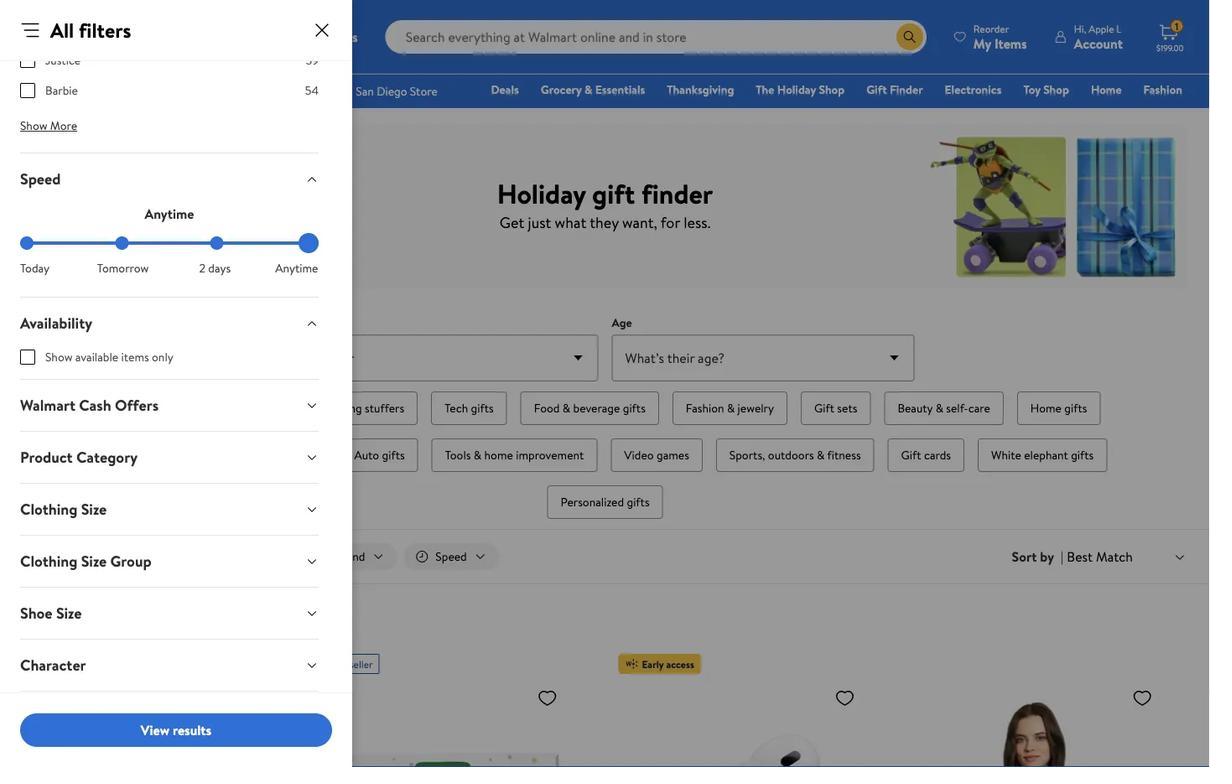 Task type: locate. For each thing, give the bounding box(es) containing it.
product category button
[[7, 432, 332, 483]]

early
[[642, 658, 664, 672]]

gifts right the auto
[[382, 447, 405, 464]]

gifts right the personalized
[[627, 494, 650, 511]]

Today radio
[[20, 237, 34, 250]]

gifts for tech gifts
[[471, 400, 494, 417]]

top
[[123, 400, 141, 417]]

1 vertical spatial all
[[52, 549, 65, 565]]

home up debit
[[1092, 81, 1122, 98]]

deals link
[[484, 81, 527, 99]]

finder up when
[[53, 597, 101, 621]]

home gifts list item
[[1014, 389, 1105, 429]]

add to favorites list, no boundaries juniors plaid faux sherpa shacket, sizes xs-xxxl image
[[1133, 688, 1153, 709]]

registry down toy
[[990, 105, 1033, 121]]

purchased
[[87, 633, 147, 651]]

& inside button
[[936, 400, 944, 417]]

0 vertical spatial all
[[50, 16, 74, 44]]

& left the jewelry
[[727, 400, 735, 417]]

gift right /
[[119, 24, 139, 41]]

1 vertical spatial clothing
[[20, 551, 77, 572]]

tech gifts list item
[[428, 389, 511, 429]]

thanksgiving
[[667, 81, 735, 98]]

all filters down "clothing size"
[[52, 549, 98, 565]]

0 horizontal spatial fashion
[[686, 400, 725, 417]]

size for shoe size
[[56, 603, 82, 624]]

clothing inside 'dropdown button'
[[20, 499, 77, 520]]

size inside 'dropdown button'
[[81, 499, 107, 520]]

registry link
[[982, 104, 1040, 122]]

fashion left the jewelry
[[686, 400, 725, 417]]

& for tools
[[474, 447, 482, 464]]

1 horizontal spatial fashion
[[1144, 81, 1183, 98]]

all filters inside button
[[52, 549, 98, 565]]

gifts inside auto gifts button
[[382, 447, 405, 464]]

1 horizontal spatial seller
[[350, 658, 373, 672]]

& left self-
[[936, 400, 944, 417]]

legal information image
[[192, 635, 206, 649]]

0 vertical spatial holiday
[[778, 81, 817, 98]]

view
[[141, 722, 170, 740]]

shoe size button
[[7, 588, 332, 639]]

product
[[20, 447, 73, 468]]

tech
[[445, 400, 468, 417]]

fashion & jewelry list item
[[670, 389, 791, 429]]

gift cards button
[[888, 439, 965, 472]]

auto gifts list item
[[338, 436, 422, 476]]

gifts inside white elephant gifts button
[[1072, 447, 1095, 464]]

None radio
[[210, 237, 224, 250]]

show left more
[[20, 117, 47, 134]]

gifts inside pet gifts button
[[292, 447, 314, 464]]

all filters inside dialog
[[50, 16, 131, 44]]

sort and filter section element
[[0, 530, 1211, 584]]

& for beauty
[[936, 400, 944, 417]]

holiday gift finder image
[[24, 126, 1187, 289]]

pet gifts button
[[258, 439, 328, 472]]

top picks list item
[[106, 389, 186, 429]]

gift left cards on the bottom right
[[902, 447, 922, 464]]

& left music
[[191, 447, 199, 464]]

best seller
[[30, 658, 75, 672], [328, 658, 373, 672]]

0 vertical spatial finder
[[890, 81, 924, 98]]

gifts inside "home gifts" "button"
[[1065, 400, 1088, 417]]

1 best seller from the left
[[30, 658, 75, 672]]

best
[[30, 658, 50, 672], [328, 658, 347, 672]]

gift
[[593, 175, 636, 212]]

filters inside all filters dialog
[[79, 16, 131, 44]]

today
[[20, 260, 50, 277]]

days
[[208, 260, 231, 277]]

size left group on the left of the page
[[81, 551, 107, 572]]

top picks button
[[110, 392, 183, 425]]

gift cards list item
[[885, 436, 968, 476]]

clothing for clothing size group
[[20, 551, 77, 572]]

1 horizontal spatial home
[[1092, 81, 1122, 98]]

shop right toy
[[1044, 81, 1070, 98]]

filters
[[79, 16, 131, 44], [68, 549, 98, 565]]

0 horizontal spatial shop
[[819, 81, 845, 98]]

gifts
[[20, 24, 45, 41]]

& right the food
[[563, 400, 571, 417]]

best seller for onn. 32 class hd (720p) led roku smart tv (100012589) image
[[30, 658, 75, 672]]

gift for 'gift finder' link
[[867, 81, 888, 98]]

gifts right the pet
[[292, 447, 314, 464]]

show inside button
[[20, 117, 47, 134]]

fashion inside button
[[686, 400, 725, 417]]

all filters dialog
[[0, 0, 352, 768]]

clothing up the all filters button on the bottom
[[20, 499, 77, 520]]

get
[[500, 212, 525, 233]]

size
[[81, 499, 107, 520], [81, 551, 107, 572], [56, 603, 82, 624]]

1 vertical spatial fashion
[[686, 400, 725, 417]]

group
[[60, 389, 1150, 523]]

0 vertical spatial fashion
[[1144, 81, 1183, 98]]

($27 value) mario badescu mini mist collection 5-piece holiday gift set image
[[321, 681, 565, 768]]

2 vertical spatial size
[[56, 603, 82, 624]]

gifts for personalized gifts
[[627, 494, 650, 511]]

1 clothing from the top
[[20, 499, 77, 520]]

0 vertical spatial show
[[20, 117, 47, 134]]

gift right the holiday shop in the right of the page
[[867, 81, 888, 98]]

add to favorites list, apple airpods pro (2nd generation) - lightning image
[[835, 688, 856, 709]]

size for clothing size
[[81, 499, 107, 520]]

video games list item
[[608, 436, 706, 476]]

registry
[[58, 24, 101, 41], [990, 105, 1033, 121]]

1 vertical spatial finder
[[53, 597, 101, 621]]

1 horizontal spatial best
[[328, 658, 347, 672]]

movies
[[153, 447, 188, 464]]

clothing
[[20, 499, 77, 520], [20, 551, 77, 572]]

1 horizontal spatial best seller
[[328, 658, 373, 672]]

1 best from the left
[[30, 658, 50, 672]]

when
[[53, 633, 84, 651]]

clothing size group button
[[7, 536, 332, 587]]

fashion up walmart+ link
[[1144, 81, 1183, 98]]

seller
[[52, 658, 75, 672], [350, 658, 373, 672]]

0 horizontal spatial holiday
[[497, 175, 586, 212]]

video games button
[[611, 439, 703, 472]]

just
[[528, 212, 552, 233]]

1 vertical spatial size
[[81, 551, 107, 572]]

by
[[1041, 548, 1055, 566]]

deals
[[491, 81, 519, 98]]

& right tools
[[474, 447, 482, 464]]

food & beverage gifts
[[534, 400, 646, 417]]

tools & home improvement button
[[432, 439, 598, 472]]

all filters up justice
[[50, 16, 131, 44]]

character button
[[7, 640, 332, 691]]

walmart image
[[27, 23, 136, 50]]

& inside list item
[[817, 447, 825, 464]]

1 shop from the left
[[819, 81, 845, 98]]

beauty & self-care button
[[885, 392, 1004, 425]]

& right grocery
[[585, 81, 593, 98]]

access
[[667, 658, 695, 672]]

add to favorites list, ($27 value) mario badescu mini mist collection 5-piece holiday gift set image
[[538, 688, 558, 709]]

electronics
[[945, 81, 1002, 98]]

gifts inside food & beverage gifts button
[[623, 400, 646, 417]]

thanksgiving link
[[660, 81, 742, 99]]

1 horizontal spatial holiday
[[778, 81, 817, 98]]

0 vertical spatial size
[[81, 499, 107, 520]]

anytime inside how fast do you want your order? option group
[[275, 260, 318, 277]]

1 vertical spatial anytime
[[275, 260, 318, 277]]

1 vertical spatial home
[[1031, 400, 1062, 417]]

2 seller from the left
[[350, 658, 373, 672]]

home for home gifts
[[1031, 400, 1062, 417]]

gifts right tech
[[471, 400, 494, 417]]

all right gifts
[[50, 16, 74, 44]]

2 best seller from the left
[[328, 658, 373, 672]]

top picks
[[123, 400, 169, 417]]

0 horizontal spatial registry
[[58, 24, 101, 41]]

1 horizontal spatial gift finder
[[867, 81, 924, 98]]

sports, outdoors & fitness list item
[[713, 436, 878, 476]]

finder left electronics link
[[890, 81, 924, 98]]

2 clothing from the top
[[20, 551, 77, 572]]

gift finder left electronics link
[[867, 81, 924, 98]]

registry left /
[[58, 24, 101, 41]]

early access
[[642, 658, 695, 672]]

0 vertical spatial all filters
[[50, 16, 131, 44]]

1 horizontal spatial registry
[[990, 105, 1033, 121]]

no boundaries juniors plaid faux sherpa shacket, sizes xs-xxxl image
[[917, 681, 1160, 768]]

holiday
[[778, 81, 817, 98], [497, 175, 586, 212]]

0 vertical spatial home
[[1092, 81, 1122, 98]]

grocery & essentials
[[541, 81, 646, 98]]

size up when
[[56, 603, 82, 624]]

shop left 'gift finder' link
[[819, 81, 845, 98]]

0 vertical spatial registry
[[58, 24, 101, 41]]

finder
[[642, 175, 713, 212]]

seller for ($27 value) mario badescu mini mist collection 5-piece holiday gift set image
[[350, 658, 373, 672]]

0 vertical spatial clothing
[[20, 499, 77, 520]]

fashion inside fashion registry
[[1144, 81, 1183, 98]]

show for show available items only
[[45, 349, 73, 365]]

clothing inside dropdown button
[[20, 551, 77, 572]]

& for grocery
[[585, 81, 593, 98]]

2 best from the left
[[328, 658, 347, 672]]

white elephant gifts
[[992, 447, 1095, 464]]

0 horizontal spatial gift finder
[[20, 597, 101, 621]]

1 vertical spatial filters
[[68, 549, 98, 565]]

anytime up how fast do you want your order? option group
[[145, 205, 194, 223]]

ideas
[[142, 24, 167, 41]]

clothing size button
[[7, 484, 332, 535]]

0 horizontal spatial best
[[30, 658, 50, 672]]

Tomorrow radio
[[115, 237, 129, 250]]

gifts inside tech gifts button
[[471, 400, 494, 417]]

gifts inside 'personalized gifts' "button"
[[627, 494, 650, 511]]

1 vertical spatial show
[[45, 349, 73, 365]]

& inside list item
[[563, 400, 571, 417]]

39
[[306, 52, 319, 68]]

gift finder link
[[859, 81, 931, 99]]

white elephant gifts list item
[[975, 436, 1111, 476]]

speed button
[[7, 154, 332, 205]]

books, movies & music button
[[103, 439, 245, 472]]

gift finder up when
[[20, 597, 101, 621]]

group containing top picks
[[60, 389, 1150, 523]]

grocery
[[541, 81, 582, 98]]

gift left sets
[[815, 400, 835, 417]]

home inside "button"
[[1031, 400, 1062, 417]]

gifts right beverage
[[623, 400, 646, 417]]

walmart cash offers button
[[7, 380, 332, 431]]

0 horizontal spatial best seller
[[30, 658, 75, 672]]

gifts up elephant
[[1065, 400, 1088, 417]]

0 horizontal spatial seller
[[52, 658, 75, 672]]

0 horizontal spatial home
[[1031, 400, 1062, 417]]

1 vertical spatial holiday
[[497, 175, 586, 212]]

0 horizontal spatial anytime
[[145, 205, 194, 223]]

1 vertical spatial all filters
[[52, 549, 98, 565]]

white elephant gifts button
[[978, 439, 1108, 472]]

1 seller from the left
[[52, 658, 75, 672]]

food & beverage gifts list item
[[517, 389, 663, 429]]

all down "clothing size"
[[52, 549, 65, 565]]

2 shop from the left
[[1044, 81, 1070, 98]]

home up elephant
[[1031, 400, 1062, 417]]

outdoors
[[769, 447, 815, 464]]

Search search field
[[386, 20, 927, 54]]

show available items only
[[45, 349, 174, 365]]

auto gifts
[[355, 447, 405, 464]]

& right gifts
[[48, 24, 56, 41]]

clothing up shoe size
[[20, 551, 77, 572]]

auto
[[355, 447, 379, 464]]

& left fitness
[[817, 447, 825, 464]]

tools & home improvement
[[445, 447, 584, 464]]

0 vertical spatial filters
[[79, 16, 131, 44]]

electronics link
[[938, 81, 1010, 99]]

anytime down anytime option
[[275, 260, 318, 277]]

offers
[[115, 395, 159, 416]]

& inside 'button'
[[474, 447, 482, 464]]

sponsored
[[1128, 71, 1174, 85]]

None range field
[[20, 242, 319, 245]]

home
[[1092, 81, 1122, 98], [1031, 400, 1062, 417]]

Show available items only checkbox
[[20, 350, 35, 365]]

items
[[121, 349, 149, 365]]

size up clothing size group
[[81, 499, 107, 520]]

price when purchased online
[[20, 633, 185, 651]]

gift finder
[[867, 81, 924, 98], [20, 597, 101, 621]]

toy
[[1024, 81, 1041, 98]]

& inside 'list item'
[[191, 447, 199, 464]]

1 horizontal spatial anytime
[[275, 260, 318, 277]]

1 horizontal spatial shop
[[1044, 81, 1070, 98]]

all
[[50, 16, 74, 44], [52, 549, 65, 565]]

gifts right elephant
[[1072, 447, 1095, 464]]

1 vertical spatial registry
[[990, 105, 1033, 121]]

pet
[[271, 447, 289, 464]]

None checkbox
[[20, 53, 35, 68], [20, 83, 35, 98], [20, 53, 35, 68], [20, 83, 35, 98]]

gifts & registry / gift ideas
[[20, 24, 167, 41]]

show
[[20, 117, 47, 134], [45, 349, 73, 365]]

want,
[[623, 212, 658, 233]]

show right 'show available items only' option
[[45, 349, 73, 365]]

gifts for auto gifts
[[382, 447, 405, 464]]



Task type: vqa. For each thing, say whether or not it's contained in the screenshot.
29
no



Task type: describe. For each thing, give the bounding box(es) containing it.
gift for gift sets button
[[815, 400, 835, 417]]

close panel image
[[312, 20, 332, 40]]

home link
[[1084, 81, 1130, 99]]

& for food
[[563, 400, 571, 417]]

holiday inside holiday gift finder get just what they want, for less.
[[497, 175, 586, 212]]

essentials
[[596, 81, 646, 98]]

justice
[[45, 52, 81, 68]]

fashion for fashion & jewelry
[[686, 400, 725, 417]]

character
[[20, 655, 86, 676]]

fashion for fashion registry
[[1144, 81, 1183, 98]]

54
[[305, 82, 319, 99]]

video
[[625, 447, 654, 464]]

beauty & self-care list item
[[881, 389, 1008, 429]]

books, movies & music list item
[[100, 436, 248, 476]]

1 horizontal spatial finder
[[890, 81, 924, 98]]

clothing for clothing size
[[20, 499, 77, 520]]

gift up price
[[20, 597, 49, 621]]

size for clothing size group
[[81, 551, 107, 572]]

picks
[[144, 400, 169, 417]]

1
[[1176, 19, 1179, 33]]

white
[[992, 447, 1022, 464]]

toy shop link
[[1017, 81, 1077, 99]]

auto gifts button
[[341, 439, 418, 472]]

only
[[152, 349, 174, 365]]

personalized gifts
[[561, 494, 650, 511]]

personalized
[[561, 494, 624, 511]]

walmart
[[20, 395, 75, 416]]

the
[[756, 81, 775, 98]]

fashion link
[[1137, 81, 1191, 99]]

|
[[1062, 548, 1064, 566]]

tools & home improvement list item
[[429, 436, 601, 476]]

brand group
[[20, 0, 319, 112]]

gift sets
[[815, 400, 858, 417]]

improvement
[[516, 447, 584, 464]]

gift for gift cards button
[[902, 447, 922, 464]]

sort by |
[[1013, 548, 1064, 566]]

best for onn. 32 class hd (720p) led roku smart tv (100012589) image
[[30, 658, 50, 672]]

beauty & self-care
[[898, 400, 991, 417]]

sports, outdoors & fitness
[[730, 447, 861, 464]]

less.
[[684, 212, 711, 233]]

fashion & jewelry
[[686, 400, 775, 417]]

tomorrow
[[97, 260, 149, 277]]

one
[[1055, 105, 1080, 121]]

gift ideas link
[[119, 24, 167, 41]]

show more button
[[7, 112, 91, 139]]

speed
[[20, 169, 61, 190]]

results
[[173, 722, 212, 740]]

cash
[[79, 395, 111, 416]]

games
[[657, 447, 690, 464]]

tools
[[445, 447, 471, 464]]

gifts for pet gifts
[[292, 447, 314, 464]]

all inside button
[[52, 549, 65, 565]]

age
[[612, 315, 633, 331]]

home
[[485, 447, 513, 464]]

1 vertical spatial gift finder
[[20, 597, 101, 621]]

view results button
[[20, 714, 332, 748]]

one debit link
[[1047, 104, 1119, 122]]

music
[[202, 447, 231, 464]]

fashion & jewelry button
[[673, 392, 788, 425]]

elephant
[[1025, 447, 1069, 464]]

stocking
[[318, 400, 362, 417]]

home for home
[[1092, 81, 1122, 98]]

show for show more
[[20, 117, 47, 134]]

holiday gift finder get just what they want, for less.
[[497, 175, 713, 233]]

grocery & essentials link
[[534, 81, 653, 99]]

Walmart Site-Wide search field
[[386, 20, 927, 54]]

registry inside fashion registry
[[990, 105, 1033, 121]]

group
[[110, 551, 152, 572]]

Anytime radio
[[305, 237, 319, 250]]

$199.00
[[1157, 42, 1185, 53]]

gifts & registry link
[[20, 24, 101, 41]]

add to favorites list, onn. 32 class hd (720p) led roku smart tv (100012589) image
[[240, 688, 260, 709]]

they
[[590, 212, 619, 233]]

best seller for ($27 value) mario badescu mini mist collection 5-piece holiday gift set image
[[328, 658, 373, 672]]

food & beverage gifts button
[[521, 392, 659, 425]]

care
[[969, 400, 991, 417]]

holiday inside the holiday shop link
[[778, 81, 817, 98]]

jewelry
[[738, 400, 775, 417]]

toy shop
[[1024, 81, 1070, 98]]

walmart cash offers
[[20, 395, 159, 416]]

seller for onn. 32 class hd (720p) led roku smart tv (100012589) image
[[52, 658, 75, 672]]

onn. 32 class hd (720p) led roku smart tv (100012589) image
[[23, 681, 267, 768]]

fitness
[[828, 447, 861, 464]]

books, movies & music
[[116, 447, 231, 464]]

0 vertical spatial anytime
[[145, 205, 194, 223]]

best for ($27 value) mario badescu mini mist collection 5-piece holiday gift set image
[[328, 658, 347, 672]]

beauty
[[898, 400, 933, 417]]

pet gifts list item
[[255, 436, 331, 476]]

2
[[199, 260, 206, 277]]

walmart+ link
[[1126, 104, 1191, 122]]

personalized gifts list item
[[544, 483, 667, 523]]

in store image
[[128, 550, 155, 564]]

one debit
[[1055, 105, 1111, 121]]

apple airpods pro (2nd generation) - lightning image
[[619, 681, 862, 768]]

& for gifts
[[48, 24, 56, 41]]

0 vertical spatial gift finder
[[867, 81, 924, 98]]

clothing size
[[20, 499, 107, 520]]

filters inside the all filters button
[[68, 549, 98, 565]]

price
[[20, 633, 50, 651]]

shoe
[[20, 603, 52, 624]]

gift sets list item
[[798, 389, 875, 429]]

product category
[[20, 447, 138, 468]]

none radio inside how fast do you want your order? option group
[[210, 237, 224, 250]]

gifts for home gifts
[[1065, 400, 1088, 417]]

& for fashion
[[727, 400, 735, 417]]

persona
[[296, 315, 337, 331]]

none range field inside all filters dialog
[[20, 242, 319, 245]]

sort
[[1013, 548, 1038, 566]]

all filters button
[[20, 544, 116, 571]]

video games
[[625, 447, 690, 464]]

sports, outdoors & fitness button
[[717, 439, 875, 472]]

/
[[107, 24, 112, 41]]

gift cards
[[902, 447, 952, 464]]

stocking stuffers list item
[[301, 389, 421, 429]]

all inside dialog
[[50, 16, 74, 44]]

the holiday shop
[[756, 81, 845, 98]]

category
[[76, 447, 138, 468]]

0 horizontal spatial finder
[[53, 597, 101, 621]]

how fast do you want your order? option group
[[20, 237, 319, 277]]

online
[[150, 633, 185, 651]]

stocking stuffers
[[318, 400, 405, 417]]

availability
[[20, 313, 92, 334]]

tech gifts button
[[431, 392, 507, 425]]

barbie
[[45, 82, 78, 99]]



